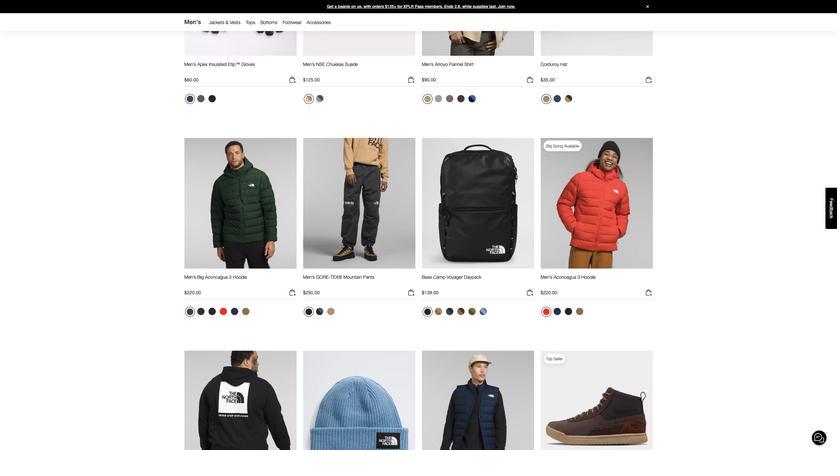 Task type: describe. For each thing, give the bounding box(es) containing it.
almond butter monogram print image
[[327, 308, 335, 315]]

gore-
[[316, 274, 331, 280]]

Coal Brown Medium Half Dome Shadow Plaid radio
[[456, 93, 467, 104]]

2 e from the top
[[830, 204, 835, 206]]

$220.00 for aconcagua
[[541, 290, 558, 296]]

get a beanie on us, with orders $125+ for xplr pass members. ends 2.6, while supplies last. join now. link
[[0, 0, 838, 13]]

Utility Brown radio
[[241, 306, 251, 317]]

join
[[499, 4, 506, 9]]

flannel
[[450, 61, 464, 67]]

k
[[830, 216, 835, 219]]

men's gore-tex® mountain pants image
[[303, 138, 416, 269]]

vanadis grey/meld grey image
[[316, 95, 324, 102]]

$choose color$ option group for big
[[184, 306, 252, 320]]

men's aconcagua 3 hoodie
[[541, 274, 596, 280]]

utility brown image
[[242, 308, 250, 315]]

aconcagua inside 'men's aconcagua 3 hoodie' button
[[554, 274, 577, 280]]

TNF Black Denim radio
[[304, 307, 314, 317]]

tnf black image for $60.00
[[209, 95, 216, 102]]

jackets
[[209, 19, 225, 25]]

big sizing available
[[547, 144, 580, 149]]

3 inside button
[[229, 274, 232, 280]]

men's arroyo flannel shirt image
[[422, 0, 535, 56]]

$choose color$ option group for apex
[[184, 93, 218, 107]]

1 e from the top
[[830, 201, 835, 204]]

men's for men's arroyo flannel shirt
[[422, 61, 434, 67]]

$choose color$ option group for nse
[[303, 93, 326, 107]]

hoodie inside button
[[582, 274, 596, 280]]

nse
[[316, 61, 325, 67]]

tnf black radio for $220.00
[[207, 306, 218, 317]]

$35.00
[[541, 77, 555, 83]]

Utility Brown radio
[[575, 306, 585, 317]]

TNF Dark Grey Heather radio
[[196, 93, 206, 104]]

daypack
[[464, 274, 482, 280]]

beanie
[[338, 4, 351, 9]]

TNF Black radio
[[564, 306, 574, 317]]

top seller
[[547, 357, 563, 362]]

$125.00
[[303, 77, 320, 83]]

supplies
[[473, 4, 489, 9]]

almond butter/utility brown image
[[435, 308, 442, 315]]

men's for men's nse chukkas suede
[[303, 61, 315, 67]]

men's arroyo flannel shirt button
[[422, 61, 474, 73]]

shirt
[[465, 61, 474, 67]]

base camp voyager daypack
[[422, 274, 482, 280]]

0 horizontal spatial shady blue radio
[[185, 94, 195, 104]]

base camp voyager daypack image
[[422, 138, 535, 269]]

$90.00 button
[[422, 76, 535, 87]]

base camp voyager daypack button
[[422, 274, 482, 286]]

men's larimer mid waterproof boots image
[[541, 351, 654, 451]]

men's nse chukkas suede
[[303, 61, 358, 67]]

$125+
[[385, 4, 397, 9]]

0 horizontal spatial shady blue image
[[187, 96, 193, 102]]

men's for men's big aconcagua 3 hoodie
[[184, 274, 196, 280]]

men's big aconcagua 3 hoodie button
[[184, 274, 247, 286]]

accessories button
[[304, 18, 334, 27]]

1 horizontal spatial big
[[547, 144, 552, 149]]

$220.00 button for men's big aconcagua 3 hoodie
[[184, 289, 297, 300]]

Summit Navy radio
[[229, 306, 240, 317]]

utility brown image
[[577, 308, 584, 315]]

khaki stone medium half dome shadow plaid image
[[425, 96, 431, 102]]

f e e d b a c k
[[830, 198, 835, 219]]

vests
[[230, 19, 241, 25]]

suede
[[345, 61, 358, 67]]

apex
[[197, 61, 208, 67]]

sulphur moss/new taupe green image
[[469, 308, 476, 315]]

Vanadis Grey/Meld Grey radio
[[315, 93, 325, 104]]

tex®
[[331, 274, 342, 280]]

men's big aconcagua 3 hoodie
[[184, 274, 247, 280]]

$choose color$ option group for camp
[[422, 306, 490, 320]]

$250.00 button
[[303, 289, 416, 300]]

men's
[[184, 18, 201, 25]]

members.
[[425, 4, 444, 9]]

men's apex insulated etip™ gloves button
[[184, 61, 255, 73]]

orders
[[373, 4, 384, 9]]

Coal Brown/Almond Butter Monogram Print radio
[[564, 93, 574, 104]]

Summit Navy radio
[[552, 306, 563, 317]]

xplr
[[404, 4, 414, 9]]

tnf black denim image
[[306, 309, 312, 315]]

Asphalt Grey radio
[[196, 306, 206, 317]]

TNF Black/TNF White radio
[[423, 307, 433, 317]]

tnf black image
[[209, 308, 216, 315]]

get
[[327, 4, 334, 9]]

$60.00
[[184, 77, 199, 83]]

corduroy
[[541, 61, 560, 67]]

3 inside button
[[578, 274, 581, 280]]

chukkas
[[327, 61, 344, 67]]

corduroy hat button
[[541, 61, 568, 73]]

fiery red image
[[220, 308, 227, 315]]

arroyo
[[435, 61, 448, 67]]

1 horizontal spatial shady blue image
[[554, 95, 561, 102]]

sizing
[[553, 144, 564, 149]]

jackets & vests button
[[207, 18, 243, 27]]

$60.00 button
[[184, 76, 297, 87]]

summit navy medium half dome shadow plaid-graphic patch image
[[469, 95, 476, 102]]

almond butter image
[[544, 96, 550, 102]]



Task type: vqa. For each thing, say whether or not it's contained in the screenshot.
the leftmost the &
no



Task type: locate. For each thing, give the bounding box(es) containing it.
tnf dark grey heather image
[[197, 95, 205, 102]]

1 tnf black radio from the top
[[207, 93, 218, 104]]

pants
[[364, 274, 375, 280]]

0 vertical spatial big
[[547, 144, 552, 149]]

men's nse chukkas suede image
[[303, 0, 416, 56]]

$250.00
[[303, 290, 320, 296]]

e up d
[[830, 201, 835, 204]]

$220.00 button up utility brown image on the left bottom of page
[[184, 289, 297, 300]]

a up k
[[830, 211, 835, 214]]

for
[[398, 4, 403, 9]]

hoodie inside button
[[233, 274, 247, 280]]

men's inside button
[[541, 274, 553, 280]]

insulated
[[209, 61, 227, 67]]

1 summit navy image from the left
[[231, 308, 238, 315]]

1 vertical spatial tnf black image
[[565, 308, 573, 315]]

1 horizontal spatial shady blue radio
[[552, 93, 563, 104]]

men's aconcagua 3 hoodie button
[[541, 274, 596, 286]]

fiery red radio right tnf black icon at the bottom left of page
[[218, 306, 229, 317]]

d
[[830, 206, 835, 209]]

0 horizontal spatial a
[[335, 4, 337, 9]]

2 3 from the left
[[578, 274, 581, 280]]

a inside button
[[830, 211, 835, 214]]

men's for men's aconcagua 3 hoodie
[[541, 274, 553, 280]]

Summit Navy Medium Half Dome Shadow Plaid-Graphic Patch radio
[[467, 93, 478, 104]]

hat
[[561, 61, 568, 67]]

$139.00
[[422, 290, 439, 296]]

almond butter/warm sand image
[[306, 96, 312, 102]]

fiery red radio left summit navy option
[[542, 307, 552, 317]]

tnf black image right summit navy option
[[565, 308, 573, 315]]

Summit Navy/Shady Blue radio
[[445, 306, 455, 317]]

$220.00 button
[[184, 289, 297, 300], [541, 289, 654, 300]]

1 vertical spatial big
[[197, 274, 204, 280]]

summit navy image right fiery red icon
[[231, 308, 238, 315]]

Almond Butter/Utility Brown radio
[[434, 306, 444, 317]]

aconcagua
[[205, 274, 228, 280], [554, 274, 577, 280]]

1 vertical spatial tnf black radio
[[207, 306, 218, 317]]

2 $220.00 from the left
[[541, 290, 558, 296]]

2 tnf black radio from the top
[[207, 306, 218, 317]]

indigo stone/steel blue/shady blue image
[[480, 308, 487, 315]]

0 vertical spatial tnf black image
[[209, 95, 216, 102]]

$90.00
[[422, 77, 436, 83]]

a
[[335, 4, 337, 9], [830, 211, 835, 214]]

Almond Butter/Warm Sand radio
[[304, 94, 314, 104]]

Denim Blue/TNF Black radio
[[315, 306, 325, 317]]

shady blue image
[[554, 95, 561, 102], [187, 96, 193, 102]]

last.
[[490, 4, 497, 9]]

summit navy image inside option
[[554, 308, 561, 315]]

2 summit navy image from the left
[[554, 308, 561, 315]]

$choose color$ option group for gore-
[[303, 306, 337, 320]]

tnf black radio right tnf dark grey heather image
[[207, 93, 218, 104]]

1 horizontal spatial aconcagua
[[554, 274, 577, 280]]

$220.00 for big
[[184, 290, 201, 296]]

footwear button
[[280, 18, 304, 27]]

meld grey medium bozeman plaid image
[[435, 95, 442, 102]]

1 horizontal spatial a
[[830, 211, 835, 214]]

Almond Butter radio
[[542, 94, 552, 104]]

Indigo Stone/Steel Blue/Shady Blue radio
[[478, 306, 489, 317]]

big inside button
[[197, 274, 204, 280]]

base
[[422, 274, 432, 280]]

men's apex insulated etip™ gloves image
[[184, 0, 297, 56]]

corduroy hat
[[541, 61, 568, 67]]

$220.00 button for men's aconcagua 3 hoodie
[[541, 289, 654, 300]]

0 horizontal spatial hoodie
[[233, 274, 247, 280]]

2 aconcagua from the left
[[554, 274, 577, 280]]

coal brown/almond butter monogram print image
[[565, 95, 573, 102]]

f
[[830, 198, 835, 201]]

$220.00 up pine needle icon
[[184, 290, 201, 296]]

summit navy image
[[231, 308, 238, 315], [554, 308, 561, 315]]

1 horizontal spatial tnf black image
[[565, 308, 573, 315]]

$139.00 button
[[422, 289, 535, 300]]

0 horizontal spatial aconcagua
[[205, 274, 228, 280]]

men's arroyo flannel shirt
[[422, 61, 474, 67]]

tnf black image for $220.00
[[565, 308, 573, 315]]

Boysenberry/Sulphur Moss radio
[[456, 306, 467, 317]]

1 $220.00 button from the left
[[184, 289, 297, 300]]

1 horizontal spatial hoodie
[[582, 274, 596, 280]]

$220.00 up fiery red image
[[541, 290, 558, 296]]

0 horizontal spatial $220.00 button
[[184, 289, 297, 300]]

Almond Butter Monogram Print radio
[[326, 306, 336, 317]]

men's big box nse pullover hoodie image
[[184, 351, 297, 451]]

1 aconcagua from the left
[[205, 274, 228, 280]]

1 horizontal spatial fiery red radio
[[542, 307, 552, 317]]

men's for men's gore-tex® mountain pants
[[303, 274, 315, 280]]

0 horizontal spatial fiery red radio
[[218, 306, 229, 317]]

salty lined beanie image
[[303, 351, 416, 451]]

corduroy hat image
[[541, 0, 654, 56]]

$choose color$ option group
[[184, 93, 218, 107], [303, 93, 326, 107], [422, 93, 478, 107], [541, 93, 575, 107], [184, 306, 252, 320], [303, 306, 337, 320], [422, 306, 490, 320], [541, 306, 586, 320]]

denim blue/tnf black image
[[316, 308, 324, 315]]

men's apex insulated etip™ gloves
[[184, 61, 255, 67]]

gloves
[[242, 61, 255, 67]]

tnf black image
[[209, 95, 216, 102], [565, 308, 573, 315]]

available
[[565, 144, 580, 149]]

$125.00 button
[[303, 76, 416, 87]]

shady blue image right almond butter icon
[[554, 95, 561, 102]]

2 $220.00 button from the left
[[541, 289, 654, 300]]

ends
[[445, 4, 454, 9]]

boysenberry/sulphur moss image
[[458, 308, 465, 315]]

men's big aconcagua 3 hoodie image
[[184, 138, 297, 269]]

men's gore-tex® mountain pants
[[303, 274, 375, 280]]

$220.00 button up utility brown icon
[[541, 289, 654, 300]]

big
[[547, 144, 552, 149], [197, 274, 204, 280]]

men's aconcagua 3 hoodie image
[[541, 138, 654, 269]]

men's gore-tex® mountain pants button
[[303, 274, 375, 286]]

shady blue radio left tnf dark grey heather option
[[185, 94, 195, 104]]

tops button
[[243, 18, 258, 27]]

jackets & vests
[[209, 19, 241, 25]]

$choose color$ option group for aconcagua
[[541, 306, 586, 320]]

Fiery Red radio
[[218, 306, 229, 317], [542, 307, 552, 317]]

fawn grey medium half dome shadow plaid image
[[446, 95, 454, 102]]

0 horizontal spatial summit navy image
[[231, 308, 238, 315]]

TNF Black radio
[[207, 93, 218, 104], [207, 306, 218, 317]]

coal brown medium half dome shadow plaid image
[[458, 95, 465, 102]]

1 horizontal spatial 3
[[578, 274, 581, 280]]

Fawn Grey Medium Half Dome Shadow Plaid radio
[[445, 93, 455, 104]]

us,
[[357, 4, 363, 9]]

0 vertical spatial a
[[335, 4, 337, 9]]

summit navy image inside radio
[[231, 308, 238, 315]]

pass
[[415, 4, 424, 9]]

top
[[547, 357, 553, 362]]

0 horizontal spatial tnf black image
[[209, 95, 216, 102]]

2 hoodie from the left
[[582, 274, 596, 280]]

asphalt grey image
[[197, 308, 205, 315]]

tnf black/tnf white image
[[425, 309, 431, 315]]

footwear
[[283, 19, 302, 25]]

close image
[[644, 5, 653, 8]]

mountain
[[344, 274, 362, 280]]

now.
[[507, 4, 516, 9]]

voyager
[[447, 274, 463, 280]]

3
[[229, 274, 232, 280], [578, 274, 581, 280]]

&
[[226, 19, 229, 25]]

men's
[[184, 61, 196, 67], [303, 61, 315, 67], [422, 61, 434, 67], [184, 274, 196, 280], [303, 274, 315, 280], [541, 274, 553, 280]]

e
[[830, 201, 835, 204], [830, 204, 835, 206]]

while
[[463, 4, 472, 9]]

1 horizontal spatial summit navy image
[[554, 308, 561, 315]]

on
[[352, 4, 356, 9]]

bottoms button
[[258, 18, 280, 27]]

men's for men's apex insulated etip™ gloves
[[184, 61, 196, 67]]

hoodie
[[233, 274, 247, 280], [582, 274, 596, 280]]

etip™
[[228, 61, 240, 67]]

1 vertical spatial a
[[830, 211, 835, 214]]

a right get
[[335, 4, 337, 9]]

summit navy image for summit navy radio
[[231, 308, 238, 315]]

Pine Needle radio
[[185, 307, 195, 317]]

Meld Grey Medium Bozeman Plaid radio
[[434, 93, 444, 104]]

summit navy image right fiery red image
[[554, 308, 561, 315]]

seller
[[554, 357, 563, 362]]

1 $220.00 from the left
[[184, 290, 201, 296]]

tnf black radio left fiery red icon
[[207, 306, 218, 317]]

camp
[[434, 274, 446, 280]]

get a beanie on us, with orders $125+ for xplr pass members. ends 2.6, while supplies last. join now.
[[327, 4, 516, 9]]

aconcagua inside men's big aconcagua 3 hoodie button
[[205, 274, 228, 280]]

accessories
[[307, 19, 331, 25]]

summit navy/shady blue image
[[446, 308, 454, 315]]

Sulphur Moss/New Taupe Green radio
[[467, 306, 478, 317]]

men's nse chukkas suede button
[[303, 61, 358, 73]]

shady blue image left tnf dark grey heather option
[[187, 96, 193, 102]]

1 hoodie from the left
[[233, 274, 247, 280]]

0 horizontal spatial $220.00
[[184, 290, 201, 296]]

f e e d b a c k button
[[826, 188, 838, 229]]

shady blue radio right almond butter icon
[[552, 93, 563, 104]]

b
[[830, 209, 835, 211]]

men's aconcagua 3 vest image
[[422, 351, 535, 451]]

e up b
[[830, 204, 835, 206]]

pine needle image
[[187, 309, 193, 315]]

Shady Blue radio
[[552, 93, 563, 104], [185, 94, 195, 104]]

0 horizontal spatial 3
[[229, 274, 232, 280]]

$choose color$ option group for hat
[[541, 93, 575, 107]]

c
[[830, 214, 835, 216]]

summit navy image for summit navy option
[[554, 308, 561, 315]]

1 3 from the left
[[229, 274, 232, 280]]

2.6,
[[455, 4, 462, 9]]

1 horizontal spatial $220.00
[[541, 290, 558, 296]]

$choose color$ option group for arroyo
[[422, 93, 478, 107]]

tnf black image right tnf dark grey heather image
[[209, 95, 216, 102]]

tnf black image inside option
[[565, 308, 573, 315]]

Khaki Stone Medium Half Dome Shadow Plaid radio
[[423, 94, 433, 104]]

bottoms
[[261, 19, 278, 25]]

tops
[[246, 19, 255, 25]]

0 horizontal spatial big
[[197, 274, 204, 280]]

with
[[364, 4, 372, 9]]

1 horizontal spatial $220.00 button
[[541, 289, 654, 300]]

0 vertical spatial tnf black radio
[[207, 93, 218, 104]]

tnf black radio for $60.00
[[207, 93, 218, 104]]

fiery red image
[[544, 309, 550, 315]]

$35.00 button
[[541, 76, 654, 87]]

$220.00
[[184, 290, 201, 296], [541, 290, 558, 296]]



